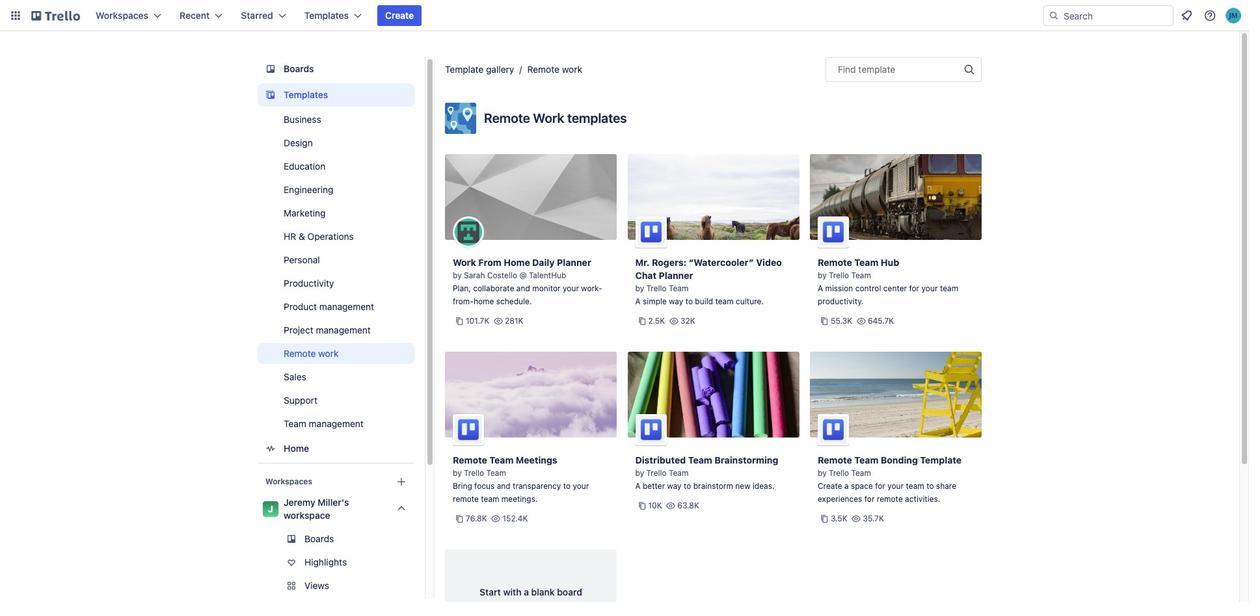Task type: describe. For each thing, give the bounding box(es) containing it.
work inside remote work link
[[318, 348, 339, 359]]

76.8k
[[466, 514, 487, 524]]

switch to… image
[[9, 9, 22, 22]]

sarah costello @ talenthub image
[[453, 217, 484, 248]]

way inside mr. rogers: "watercooler" video chat planner by trello team a simple way to build team culture.
[[669, 297, 683, 306]]

trello for remote team hub
[[829, 271, 849, 280]]

0 vertical spatial remote work link
[[527, 64, 582, 75]]

trello team image for remote team bonding template
[[818, 414, 849, 446]]

team inside mr. rogers: "watercooler" video chat planner by trello team a simple way to build team culture.
[[715, 297, 734, 306]]

your for remote team meetings
[[573, 481, 589, 491]]

workspace
[[284, 510, 330, 521]]

simple
[[643, 297, 667, 306]]

bonding
[[881, 455, 918, 466]]

create inside the remote team bonding template by trello team create a space for your team to share experiences for remote activities.
[[818, 481, 842, 491]]

a inside button
[[524, 587, 529, 598]]

template
[[858, 64, 895, 75]]

hr & operations link
[[258, 226, 414, 247]]

design
[[284, 137, 313, 148]]

team management
[[284, 418, 364, 429]]

find
[[838, 64, 856, 75]]

to inside remote team meetings by trello team bring focus and transparency to your remote team meetings.
[[563, 481, 571, 491]]

share
[[936, 481, 956, 491]]

templates inside popup button
[[304, 10, 349, 21]]

a for remote team hub
[[818, 284, 823, 293]]

35.7k
[[863, 514, 884, 524]]

product
[[284, 301, 317, 312]]

work-
[[581, 284, 602, 293]]

jeremy miller (jeremymiller198) image
[[1226, 8, 1241, 23]]

build
[[695, 297, 713, 306]]

views link
[[258, 576, 427, 597]]

personal
[[284, 254, 320, 265]]

new
[[735, 481, 750, 491]]

from-
[[453, 297, 474, 306]]

2 vertical spatial for
[[864, 494, 875, 504]]

0 vertical spatial template
[[445, 64, 484, 75]]

1 horizontal spatial work
[[533, 111, 564, 126]]

schedule.
[[496, 297, 532, 306]]

find template
[[838, 64, 895, 75]]

board image
[[263, 61, 278, 77]]

boards link for home
[[258, 57, 414, 81]]

sales
[[284, 371, 306, 383]]

rogers:
[[652, 257, 686, 268]]

trello inside the remote team bonding template by trello team create a space for your team to share experiences for remote activities.
[[829, 468, 849, 478]]

chat
[[635, 270, 657, 281]]

talenthub
[[529, 271, 566, 280]]

brainstorming
[[714, 455, 778, 466]]

daily
[[532, 257, 555, 268]]

home image
[[263, 441, 278, 457]]

start with a blank board button
[[445, 550, 617, 602]]

remote inside remote work link
[[284, 348, 316, 359]]

team management link
[[258, 414, 414, 435]]

trello team image for remote team hub
[[818, 217, 849, 248]]

trello inside mr. rogers: "watercooler" video chat planner by trello team a simple way to build team culture.
[[646, 284, 667, 293]]

remote team bonding template by trello team create a space for your team to share experiences for remote activities.
[[818, 455, 962, 504]]

experiences
[[818, 494, 862, 504]]

team inside mr. rogers: "watercooler" video chat planner by trello team a simple way to build team culture.
[[669, 284, 689, 293]]

mr. rogers: "watercooler" video chat planner by trello team a simple way to build team culture.
[[635, 257, 782, 306]]

work from home daily planner by sarah costello @ talenthub plan, collaborate and monitor your work- from-home schedule.
[[453, 257, 602, 306]]

operations
[[307, 231, 354, 242]]

remote for bonding
[[818, 455, 852, 466]]

hub
[[881, 257, 899, 268]]

645.7k
[[868, 316, 894, 326]]

management for team management
[[309, 418, 364, 429]]

support
[[284, 395, 317, 406]]

1 horizontal spatial remote work
[[527, 64, 582, 75]]

Search field
[[1059, 6, 1173, 25]]

board
[[557, 587, 582, 598]]

recent button
[[172, 5, 230, 26]]

miller's
[[318, 497, 349, 508]]

meetings.
[[501, 494, 538, 504]]

sales link
[[258, 367, 414, 388]]

by inside the remote team bonding template by trello team create a space for your team to share experiences for remote activities.
[[818, 468, 827, 478]]

marketing
[[284, 208, 326, 219]]

trello team image for remote
[[453, 414, 484, 446]]

templates button
[[296, 5, 370, 26]]

0 horizontal spatial remote work
[[284, 348, 339, 359]]

10k
[[648, 501, 662, 511]]

start
[[479, 587, 501, 598]]

activities.
[[905, 494, 940, 504]]

1 horizontal spatial workspaces
[[265, 477, 312, 487]]

template gallery link
[[445, 64, 514, 75]]

transparency
[[513, 481, 561, 491]]

center
[[883, 284, 907, 293]]

culture.
[[736, 297, 764, 306]]

primary element
[[0, 0, 1249, 31]]

marketing link
[[258, 203, 414, 224]]

by inside mr. rogers: "watercooler" video chat planner by trello team a simple way to build team culture.
[[635, 284, 644, 293]]

home link
[[258, 437, 414, 461]]

plan,
[[453, 284, 471, 293]]

project management
[[284, 325, 371, 336]]

2.5k
[[648, 316, 665, 326]]

team inside remote team meetings by trello team bring focus and transparency to your remote team meetings.
[[481, 494, 499, 504]]

remote for templates
[[484, 111, 530, 126]]

recent
[[180, 10, 210, 21]]

remote team hub by trello team a mission control center for your team productivity.
[[818, 257, 958, 306]]

3.5k
[[831, 514, 847, 524]]

63.8k
[[677, 501, 699, 511]]

management for project management
[[316, 325, 371, 336]]

meetings
[[516, 455, 557, 466]]

productivity
[[284, 278, 334, 289]]



Task type: locate. For each thing, give the bounding box(es) containing it.
1 horizontal spatial template
[[920, 455, 962, 466]]

personal link
[[258, 250, 414, 271]]

1 horizontal spatial for
[[875, 481, 885, 491]]

home up @ on the left top of the page
[[504, 257, 530, 268]]

1 vertical spatial way
[[667, 481, 682, 491]]

to inside the remote team bonding template by trello team create a space for your team to share experiences for remote activities.
[[926, 481, 934, 491]]

engineering link
[[258, 180, 414, 200]]

control
[[855, 284, 881, 293]]

j
[[268, 504, 273, 515]]

for for bonding
[[875, 481, 885, 491]]

work down project management
[[318, 348, 339, 359]]

trello up 'focus'
[[464, 468, 484, 478]]

a inside mr. rogers: "watercooler" video chat planner by trello team a simple way to build team culture.
[[635, 297, 641, 306]]

project management link
[[258, 320, 414, 341]]

for down space
[[864, 494, 875, 504]]

home
[[474, 297, 494, 306]]

1 vertical spatial planner
[[659, 270, 693, 281]]

1 vertical spatial work
[[453, 257, 476, 268]]

highlights
[[304, 557, 347, 568]]

remote team meetings by trello team bring focus and transparency to your remote team meetings.
[[453, 455, 589, 504]]

1 horizontal spatial create
[[818, 481, 842, 491]]

remote right remote work icon
[[484, 111, 530, 126]]

0 vertical spatial remote work
[[527, 64, 582, 75]]

video
[[756, 257, 782, 268]]

distributed team brainstorming by trello team a better way to brainstorm new ideas.
[[635, 455, 778, 491]]

1 vertical spatial home
[[284, 443, 309, 454]]

1 vertical spatial create
[[818, 481, 842, 491]]

templates up business
[[284, 89, 328, 100]]

to up activities.
[[926, 481, 934, 491]]

team inside remote team hub by trello team a mission control center for your team productivity.
[[940, 284, 958, 293]]

1 vertical spatial and
[[497, 481, 510, 491]]

0 vertical spatial templates
[[304, 10, 349, 21]]

team right build
[[715, 297, 734, 306]]

281k
[[505, 316, 523, 326]]

trello up the better
[[646, 468, 667, 478]]

&
[[299, 231, 305, 242]]

trello team image up bring
[[453, 414, 484, 446]]

brainstorm
[[693, 481, 733, 491]]

management down product management link on the left
[[316, 325, 371, 336]]

1 horizontal spatial and
[[516, 284, 530, 293]]

101.7k
[[466, 316, 489, 326]]

monitor
[[532, 284, 561, 293]]

to inside mr. rogers: "watercooler" video chat planner by trello team a simple way to build team culture.
[[685, 297, 693, 306]]

trello for remote team meetings
[[464, 468, 484, 478]]

trello team image for distributed team brainstorming
[[635, 414, 666, 446]]

remote up space
[[818, 455, 852, 466]]

templates
[[567, 111, 627, 126]]

trello up mission
[[829, 271, 849, 280]]

0 horizontal spatial work
[[453, 257, 476, 268]]

your right 'center'
[[922, 284, 938, 293]]

remote inside remote team hub by trello team a mission control center for your team productivity.
[[818, 257, 852, 268]]

collaborate
[[473, 284, 514, 293]]

a up the experiences
[[844, 481, 849, 491]]

boards for home
[[284, 63, 314, 74]]

template board image
[[263, 87, 278, 103]]

workspaces button
[[88, 5, 169, 26]]

work up remote work templates
[[562, 64, 582, 75]]

for inside remote team hub by trello team a mission control center for your team productivity.
[[909, 284, 919, 293]]

for
[[909, 284, 919, 293], [875, 481, 885, 491], [864, 494, 875, 504]]

way
[[669, 297, 683, 306], [667, 481, 682, 491]]

team down 'focus'
[[481, 494, 499, 504]]

planner inside mr. rogers: "watercooler" video chat planner by trello team a simple way to build team culture.
[[659, 270, 693, 281]]

your down bonding
[[887, 481, 904, 491]]

remote right the gallery
[[527, 64, 559, 75]]

remote work up remote work templates
[[527, 64, 582, 75]]

your left work- on the left of page
[[563, 284, 579, 293]]

and right 'focus'
[[497, 481, 510, 491]]

boards link for views
[[258, 529, 414, 550]]

trello team image up mr.
[[635, 217, 666, 248]]

productivity link
[[258, 273, 414, 294]]

trello team image
[[818, 217, 849, 248], [635, 414, 666, 446], [818, 414, 849, 446]]

0 vertical spatial a
[[844, 481, 849, 491]]

2 horizontal spatial for
[[909, 284, 919, 293]]

and inside work from home daily planner by sarah costello @ talenthub plan, collaborate and monitor your work- from-home schedule.
[[516, 284, 530, 293]]

1 vertical spatial management
[[316, 325, 371, 336]]

a
[[844, 481, 849, 491], [524, 587, 529, 598]]

management down the productivity link
[[319, 301, 374, 312]]

your for remote team hub
[[922, 284, 938, 293]]

create a workspace image
[[394, 474, 409, 490]]

1 horizontal spatial a
[[844, 481, 849, 491]]

your inside remote team hub by trello team a mission control center for your team productivity.
[[922, 284, 938, 293]]

2 vertical spatial a
[[635, 481, 641, 491]]

planner down rogers:
[[659, 270, 693, 281]]

remote inside remote team meetings by trello team bring focus and transparency to your remote team meetings.
[[453, 494, 479, 504]]

education
[[284, 161, 325, 172]]

1 vertical spatial remote work
[[284, 348, 339, 359]]

a left the better
[[635, 481, 641, 491]]

support link
[[258, 390, 414, 411]]

to right transparency at the bottom left of the page
[[563, 481, 571, 491]]

Find template field
[[826, 57, 982, 82]]

1 vertical spatial workspaces
[[265, 477, 312, 487]]

remote down bring
[[453, 494, 479, 504]]

a
[[818, 284, 823, 293], [635, 297, 641, 306], [635, 481, 641, 491]]

0 horizontal spatial workspaces
[[96, 10, 148, 21]]

remote inside the remote team bonding template by trello team create a space for your team to share experiences for remote activities.
[[818, 455, 852, 466]]

remote up bring
[[453, 455, 487, 466]]

product management
[[284, 301, 374, 312]]

way right simple
[[669, 297, 683, 306]]

team inside the remote team bonding template by trello team create a space for your team to share experiences for remote activities.
[[906, 481, 924, 491]]

template left the gallery
[[445, 64, 484, 75]]

trello team image
[[635, 217, 666, 248], [453, 414, 484, 446]]

a inside remote team hub by trello team a mission control center for your team productivity.
[[818, 284, 823, 293]]

1 horizontal spatial planner
[[659, 270, 693, 281]]

team right 'center'
[[940, 284, 958, 293]]

2 remote from the left
[[877, 494, 903, 504]]

for right 'center'
[[909, 284, 919, 293]]

views
[[304, 580, 329, 591]]

0 horizontal spatial template
[[445, 64, 484, 75]]

by inside work from home daily planner by sarah costello @ talenthub plan, collaborate and monitor your work- from-home schedule.
[[453, 271, 462, 280]]

business link
[[258, 109, 414, 130]]

trello up simple
[[646, 284, 667, 293]]

32k
[[680, 316, 695, 326]]

0 horizontal spatial and
[[497, 481, 510, 491]]

remote work link up remote work templates
[[527, 64, 582, 75]]

sarah
[[464, 271, 485, 280]]

remote inside the remote team bonding template by trello team create a space for your team to share experiences for remote activities.
[[877, 494, 903, 504]]

planner
[[557, 257, 591, 268], [659, 270, 693, 281]]

1 vertical spatial work
[[318, 348, 339, 359]]

0 vertical spatial and
[[516, 284, 530, 293]]

a left mission
[[818, 284, 823, 293]]

0 vertical spatial work
[[533, 111, 564, 126]]

ideas.
[[753, 481, 775, 491]]

by inside remote team meetings by trello team bring focus and transparency to your remote team meetings.
[[453, 468, 462, 478]]

1 vertical spatial trello team image
[[453, 414, 484, 446]]

workspaces inside popup button
[[96, 10, 148, 21]]

home right home icon
[[284, 443, 309, 454]]

a for distributed team brainstorming
[[635, 481, 641, 491]]

0 notifications image
[[1179, 8, 1194, 23]]

boards link up highlights 'link'
[[258, 529, 414, 550]]

template gallery
[[445, 64, 514, 75]]

1 horizontal spatial work
[[562, 64, 582, 75]]

for for hub
[[909, 284, 919, 293]]

your inside the remote team bonding template by trello team create a space for your team to share experiences for remote activities.
[[887, 481, 904, 491]]

0 horizontal spatial work
[[318, 348, 339, 359]]

with
[[503, 587, 521, 598]]

1 vertical spatial boards link
[[258, 529, 414, 550]]

better
[[643, 481, 665, 491]]

templates
[[304, 10, 349, 21], [284, 89, 328, 100]]

template up share
[[920, 455, 962, 466]]

1 vertical spatial for
[[875, 481, 885, 491]]

trello for distributed team brainstorming
[[646, 468, 667, 478]]

0 horizontal spatial a
[[524, 587, 529, 598]]

2 boards link from the top
[[258, 529, 414, 550]]

mission
[[825, 284, 853, 293]]

work
[[533, 111, 564, 126], [453, 257, 476, 268]]

0 horizontal spatial remote
[[453, 494, 479, 504]]

152.4k
[[502, 514, 528, 524]]

mr.
[[635, 257, 650, 268]]

productivity.
[[818, 297, 864, 306]]

create button
[[377, 5, 422, 26]]

business
[[284, 114, 321, 125]]

by up the experiences
[[818, 468, 827, 478]]

1 horizontal spatial trello team image
[[635, 217, 666, 248]]

your inside remote team meetings by trello team bring focus and transparency to your remote team meetings.
[[573, 481, 589, 491]]

0 vertical spatial trello team image
[[635, 217, 666, 248]]

1 horizontal spatial home
[[504, 257, 530, 268]]

by inside remote team hub by trello team a mission control center for your team productivity.
[[818, 271, 827, 280]]

1 vertical spatial templates
[[284, 89, 328, 100]]

remote for meetings
[[453, 455, 487, 466]]

0 horizontal spatial planner
[[557, 257, 591, 268]]

"watercooler"
[[689, 257, 754, 268]]

team up activities.
[[906, 481, 924, 491]]

1 vertical spatial remote work link
[[258, 343, 414, 364]]

55.3k
[[831, 316, 852, 326]]

to up 63.8k
[[684, 481, 691, 491]]

a inside the distributed team brainstorming by trello team a better way to brainstorm new ideas.
[[635, 481, 641, 491]]

planner up talenthub
[[557, 257, 591, 268]]

jeremy
[[284, 497, 315, 508]]

by up plan,
[[453, 271, 462, 280]]

remote for hub
[[818, 257, 852, 268]]

a right with at the left bottom
[[524, 587, 529, 598]]

remote down project
[[284, 348, 316, 359]]

workspaces
[[96, 10, 148, 21], [265, 477, 312, 487]]

engineering
[[284, 184, 333, 195]]

home inside work from home daily planner by sarah costello @ talenthub plan, collaborate and monitor your work- from-home schedule.
[[504, 257, 530, 268]]

remote up mission
[[818, 257, 852, 268]]

0 horizontal spatial trello team image
[[453, 414, 484, 446]]

1 vertical spatial boards
[[304, 533, 334, 544]]

by up bring
[[453, 468, 462, 478]]

management
[[319, 301, 374, 312], [316, 325, 371, 336], [309, 418, 364, 429]]

starred
[[241, 10, 273, 21]]

forward image
[[412, 578, 427, 594]]

0 horizontal spatial create
[[385, 10, 414, 21]]

by inside the distributed team brainstorming by trello team a better way to brainstorm new ideas.
[[635, 468, 644, 478]]

0 vertical spatial boards link
[[258, 57, 414, 81]]

remote inside remote team meetings by trello team bring focus and transparency to your remote team meetings.
[[453, 455, 487, 466]]

trello team image for mr.
[[635, 217, 666, 248]]

and inside remote team meetings by trello team bring focus and transparency to your remote team meetings.
[[497, 481, 510, 491]]

boards link up templates link
[[258, 57, 414, 81]]

project
[[284, 325, 313, 336]]

0 vertical spatial for
[[909, 284, 919, 293]]

0 vertical spatial a
[[818, 284, 823, 293]]

1 remote from the left
[[453, 494, 479, 504]]

remote work
[[527, 64, 582, 75], [284, 348, 339, 359]]

0 vertical spatial boards
[[284, 63, 314, 74]]

focus
[[474, 481, 495, 491]]

by down chat on the right of page
[[635, 284, 644, 293]]

planner inside work from home daily planner by sarah costello @ talenthub plan, collaborate and monitor your work- from-home schedule.
[[557, 257, 591, 268]]

boards link
[[258, 57, 414, 81], [258, 529, 414, 550]]

search image
[[1049, 10, 1059, 21]]

templates right the starred popup button
[[304, 10, 349, 21]]

management for product management
[[319, 301, 374, 312]]

remote work icon image
[[445, 103, 476, 134]]

and
[[516, 284, 530, 293], [497, 481, 510, 491]]

distributed
[[635, 455, 686, 466]]

and down @ on the left top of the page
[[516, 284, 530, 293]]

boards up highlights
[[304, 533, 334, 544]]

work left "templates"
[[533, 111, 564, 126]]

0 vertical spatial planner
[[557, 257, 591, 268]]

from
[[478, 257, 501, 268]]

0 horizontal spatial for
[[864, 494, 875, 504]]

a inside the remote team bonding template by trello team create a space for your team to share experiences for remote activities.
[[844, 481, 849, 491]]

0 vertical spatial management
[[319, 301, 374, 312]]

way right the better
[[667, 481, 682, 491]]

to left build
[[685, 297, 693, 306]]

remote up 35.7k on the right bottom of page
[[877, 494, 903, 504]]

1 vertical spatial a
[[635, 297, 641, 306]]

2 vertical spatial management
[[309, 418, 364, 429]]

trello inside remote team hub by trello team a mission control center for your team productivity.
[[829, 271, 849, 280]]

remote work link up "sales" link
[[258, 343, 414, 364]]

boards for views
[[304, 533, 334, 544]]

0 vertical spatial work
[[562, 64, 582, 75]]

blank
[[531, 587, 555, 598]]

1 horizontal spatial remote work link
[[527, 64, 582, 75]]

work inside work from home daily planner by sarah costello @ talenthub plan, collaborate and monitor your work- from-home schedule.
[[453, 257, 476, 268]]

home
[[504, 257, 530, 268], [284, 443, 309, 454]]

start with a blank board
[[479, 587, 582, 598]]

0 vertical spatial create
[[385, 10, 414, 21]]

trello up the experiences
[[829, 468, 849, 478]]

remote work down project
[[284, 348, 339, 359]]

management down support link
[[309, 418, 364, 429]]

0 horizontal spatial home
[[284, 443, 309, 454]]

your for remote team bonding template
[[887, 481, 904, 491]]

hr & operations
[[284, 231, 354, 242]]

remote
[[527, 64, 559, 75], [484, 111, 530, 126], [818, 257, 852, 268], [284, 348, 316, 359], [453, 455, 487, 466], [818, 455, 852, 466]]

for right space
[[875, 481, 885, 491]]

work up 'sarah'
[[453, 257, 476, 268]]

bring
[[453, 481, 472, 491]]

to
[[685, 297, 693, 306], [563, 481, 571, 491], [684, 481, 691, 491], [926, 481, 934, 491]]

0 vertical spatial workspaces
[[96, 10, 148, 21]]

by up the better
[[635, 468, 644, 478]]

1 vertical spatial template
[[920, 455, 962, 466]]

team
[[854, 257, 878, 268], [851, 271, 871, 280], [669, 284, 689, 293], [284, 418, 306, 429], [489, 455, 514, 466], [688, 455, 712, 466], [854, 455, 878, 466], [486, 468, 506, 478], [669, 468, 689, 478], [851, 468, 871, 478]]

starred button
[[233, 5, 294, 26]]

to inside the distributed team brainstorming by trello team a better way to brainstorm new ideas.
[[684, 481, 691, 491]]

@
[[519, 271, 527, 280]]

design link
[[258, 133, 414, 154]]

remote work link
[[527, 64, 582, 75], [258, 343, 414, 364]]

1 horizontal spatial remote
[[877, 494, 903, 504]]

template inside the remote team bonding template by trello team create a space for your team to share experiences for remote activities.
[[920, 455, 962, 466]]

gallery
[[486, 64, 514, 75]]

0 vertical spatial way
[[669, 297, 683, 306]]

0 vertical spatial home
[[504, 257, 530, 268]]

by up mission
[[818, 271, 827, 280]]

templates link
[[258, 83, 414, 107]]

1 boards link from the top
[[258, 57, 414, 81]]

way inside the distributed team brainstorming by trello team a better way to brainstorm new ideas.
[[667, 481, 682, 491]]

jeremy miller's workspace
[[284, 497, 349, 521]]

boards right board image
[[284, 63, 314, 74]]

create inside button
[[385, 10, 414, 21]]

open information menu image
[[1203, 9, 1217, 22]]

a left simple
[[635, 297, 641, 306]]

remote work templates
[[484, 111, 627, 126]]

trello inside the distributed team brainstorming by trello team a better way to brainstorm new ideas.
[[646, 468, 667, 478]]

back to home image
[[31, 5, 80, 26]]

your inside work from home daily planner by sarah costello @ talenthub plan, collaborate and monitor your work- from-home schedule.
[[563, 284, 579, 293]]

trello inside remote team meetings by trello team bring focus and transparency to your remote team meetings.
[[464, 468, 484, 478]]

0 horizontal spatial remote work link
[[258, 343, 414, 364]]

your right transparency at the bottom left of the page
[[573, 481, 589, 491]]

1 vertical spatial a
[[524, 587, 529, 598]]



Task type: vqa. For each thing, say whether or not it's contained in the screenshot.


